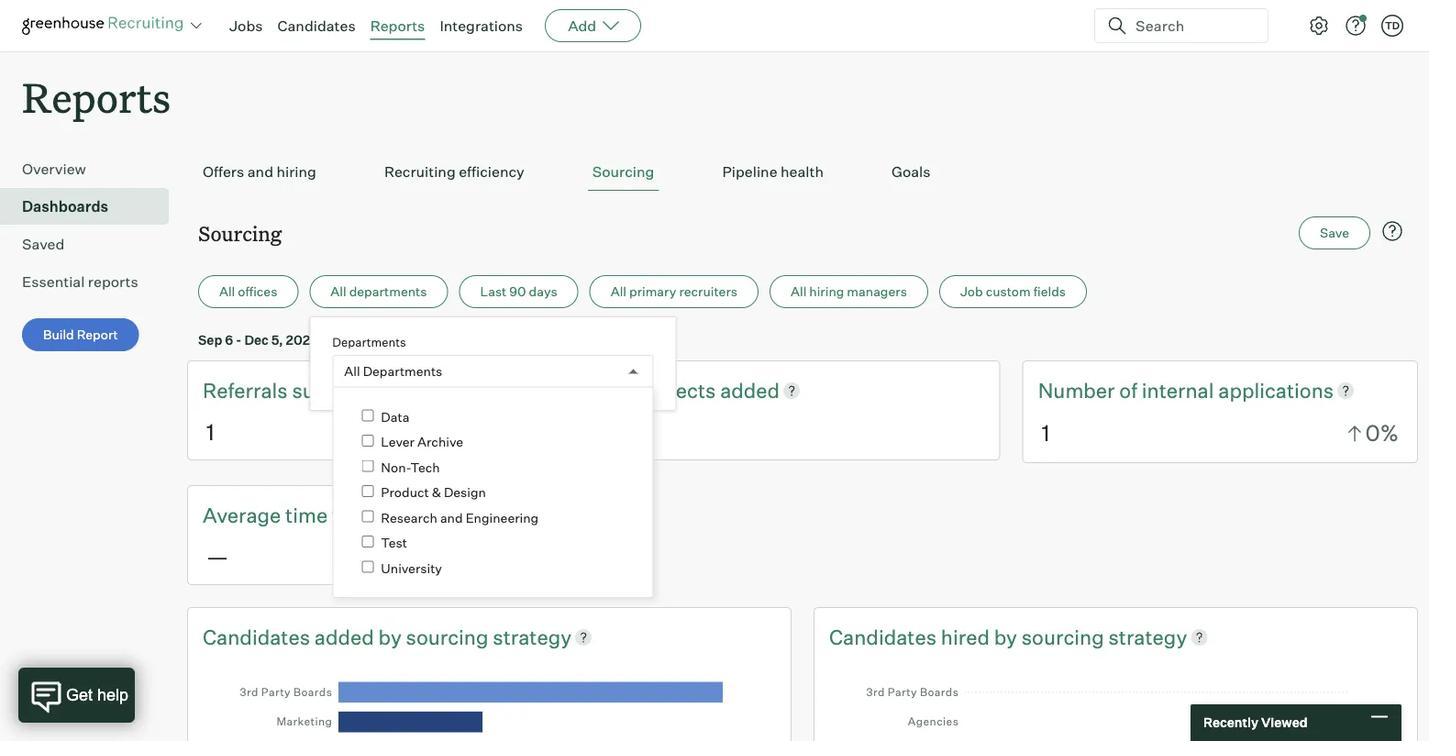 Task type: vqa. For each thing, say whether or not it's contained in the screenshot.
1st strategy from the left
yes



Task type: describe. For each thing, give the bounding box(es) containing it.
sourcing link for candidates added by sourcing
[[406, 623, 493, 651]]

average time to
[[203, 502, 356, 527]]

Lever Archive checkbox
[[362, 435, 374, 447]]

university
[[381, 560, 442, 576]]

managers
[[847, 284, 907, 300]]

recently viewed
[[1203, 715, 1308, 731]]

dec
[[244, 332, 269, 348]]

research and engineering
[[381, 509, 539, 526]]

essential reports
[[22, 273, 138, 291]]

all for all hiring managers
[[791, 284, 806, 300]]

1 horizontal spatial 1
[[1042, 419, 1050, 447]]

hiring inside 'tab list'
[[276, 163, 316, 181]]

recruiting
[[384, 163, 456, 181]]

1 vertical spatial sourcing
[[198, 219, 282, 246]]

compared
[[321, 332, 382, 348]]

job
[[960, 284, 983, 300]]

essential reports link
[[22, 271, 161, 293]]

—
[[206, 542, 228, 570]]

0 horizontal spatial added
[[314, 624, 374, 649]]

sourcing link for candidates hired by sourcing
[[1022, 623, 1108, 651]]

dashboards link
[[22, 196, 161, 218]]

2 sep from the left
[[446, 332, 470, 348]]

goals button
[[887, 153, 935, 191]]

0%
[[1365, 419, 1399, 447]]

overview link
[[22, 158, 161, 180]]

pipeline
[[722, 163, 777, 181]]

all departments
[[344, 363, 442, 379]]

saved
[[22, 235, 64, 253]]

save button
[[1299, 217, 1370, 250]]

add
[[568, 17, 596, 35]]

departments
[[349, 284, 427, 300]]

and for offers
[[247, 163, 273, 181]]

xychart image for candidates hired by sourcing
[[855, 668, 1377, 741]]

submitted
[[292, 378, 389, 403]]

0 horizontal spatial reports
[[22, 70, 171, 124]]

last
[[480, 284, 507, 300]]

time
[[285, 502, 328, 527]]

save
[[1320, 225, 1349, 241]]

sourcing for candidates hired by sourcing
[[1022, 624, 1104, 649]]

health
[[781, 163, 824, 181]]

by for added
[[378, 624, 402, 649]]

source link
[[356, 501, 420, 529]]

td
[[1385, 19, 1400, 32]]

lever
[[381, 434, 415, 450]]

goals
[[892, 163, 931, 181]]

primary
[[629, 284, 676, 300]]

jobs link
[[229, 17, 263, 35]]

all for all departments
[[331, 284, 346, 300]]

applications link
[[1218, 376, 1334, 404]]

time link
[[285, 501, 332, 529]]

prospects link
[[620, 376, 720, 404]]

1 horizontal spatial added link
[[720, 376, 780, 404]]

offers
[[203, 163, 244, 181]]

sep 6 - dec 5, 2023 compared to jun 8 - sep 5, 2023
[[198, 332, 519, 348]]

recruiters
[[679, 284, 737, 300]]

internal
[[1142, 378, 1214, 403]]

to link
[[332, 501, 356, 529]]

strategy link for candidates added by sourcing
[[493, 623, 572, 651]]

all offices button
[[198, 275, 298, 308]]

days
[[529, 284, 557, 300]]

custom
[[986, 284, 1031, 300]]

of link
[[1119, 376, 1142, 404]]

candidates for candidates added by sourcing
[[203, 624, 310, 649]]

tech
[[410, 459, 440, 475]]

archive
[[417, 434, 463, 450]]

8
[[426, 332, 434, 348]]

report
[[77, 327, 118, 343]]

Non-Tech checkbox
[[362, 460, 374, 472]]

candidates link for candidates hired by sourcing
[[829, 623, 941, 651]]

dashboards
[[22, 197, 108, 216]]

2 2023 from the left
[[487, 332, 519, 348]]

6
[[225, 332, 233, 348]]

saved link
[[22, 233, 161, 255]]

jun
[[400, 332, 423, 348]]

job custom fields
[[960, 284, 1066, 300]]

candidates link for candidates added by sourcing
[[203, 623, 314, 651]]

all for all primary recruiters
[[611, 284, 626, 300]]

2 - from the left
[[437, 332, 443, 348]]

referrals link
[[203, 376, 292, 404]]

average
[[203, 502, 281, 527]]

offers and hiring button
[[198, 153, 321, 191]]

by link for hired
[[994, 623, 1022, 651]]

1 2023 from the left
[[286, 332, 318, 348]]

candidates added by sourcing
[[203, 624, 493, 649]]

number
[[1038, 378, 1115, 403]]

all primary recruiters button
[[590, 275, 759, 308]]

strategy for candidates added by sourcing
[[493, 624, 572, 649]]

recruiting efficiency
[[384, 163, 524, 181]]



Task type: locate. For each thing, give the bounding box(es) containing it.
added
[[720, 378, 780, 403], [314, 624, 374, 649]]

2 strategy link from the left
[[1108, 623, 1187, 651]]

5, right 8
[[472, 332, 484, 348]]

faq image
[[1381, 220, 1403, 242]]

all inside all departments button
[[331, 284, 346, 300]]

td button
[[1381, 15, 1403, 37]]

integrations link
[[440, 17, 523, 35]]

0 horizontal spatial and
[[247, 163, 273, 181]]

1 vertical spatial and
[[440, 509, 463, 526]]

reports left integrations in the left top of the page
[[370, 17, 425, 35]]

1 vertical spatial added
[[314, 624, 374, 649]]

sourcing link
[[406, 623, 493, 651], [1022, 623, 1108, 651]]

0 vertical spatial sourcing
[[592, 163, 654, 181]]

candidates right jobs
[[277, 17, 356, 35]]

1 horizontal spatial sourcing link
[[1022, 623, 1108, 651]]

0 horizontal spatial 2023
[[286, 332, 318, 348]]

0 horizontal spatial 1
[[206, 418, 214, 445]]

1 down referrals link
[[206, 418, 214, 445]]

1 horizontal spatial hiring
[[809, 284, 844, 300]]

strategy link
[[493, 623, 572, 651], [1108, 623, 1187, 651]]

1 horizontal spatial by link
[[994, 623, 1022, 651]]

applications
[[1218, 378, 1334, 403]]

1 sep from the left
[[198, 332, 222, 348]]

all left "managers"
[[791, 284, 806, 300]]

0 vertical spatial reports
[[370, 17, 425, 35]]

0 vertical spatial added
[[720, 378, 780, 403]]

product
[[381, 484, 429, 500]]

1 horizontal spatial strategy
[[1108, 624, 1187, 649]]

all for all offices
[[219, 284, 235, 300]]

1 strategy link from the left
[[493, 623, 572, 651]]

all down 'compared' on the top of the page
[[344, 363, 360, 379]]

and down design
[[440, 509, 463, 526]]

overview
[[22, 160, 86, 178]]

2023 right dec
[[286, 332, 318, 348]]

1 - from the left
[[236, 332, 242, 348]]

pipeline health button
[[718, 153, 828, 191]]

1 down the number on the right
[[1042, 419, 1050, 447]]

Data checkbox
[[362, 410, 374, 421]]

1 horizontal spatial sourcing
[[592, 163, 654, 181]]

all offices
[[219, 284, 277, 300]]

submitted link
[[292, 376, 389, 404]]

Top navigation search text field
[[1128, 7, 1257, 44]]

all primary recruiters
[[611, 284, 737, 300]]

0 horizontal spatial hiring
[[276, 163, 316, 181]]

sourcing inside button
[[592, 163, 654, 181]]

candidates link
[[277, 17, 356, 35], [203, 623, 314, 651], [829, 623, 941, 651]]

to left research and engineering checkbox
[[332, 502, 351, 527]]

recently
[[1203, 715, 1258, 731]]

viewed
[[1261, 715, 1308, 731]]

to left jun
[[385, 332, 397, 348]]

1 5, from the left
[[271, 332, 283, 348]]

all departments
[[331, 284, 427, 300]]

build
[[43, 327, 74, 343]]

add button
[[545, 9, 641, 42]]

sep right 8
[[446, 332, 470, 348]]

0 horizontal spatial -
[[236, 332, 242, 348]]

departments
[[332, 335, 406, 349], [363, 363, 442, 379]]

sourcing
[[592, 163, 654, 181], [198, 219, 282, 246]]

all for all departments
[[344, 363, 360, 379]]

0 vertical spatial departments
[[332, 335, 406, 349]]

Research and Engineering checkbox
[[362, 510, 374, 522]]

Test checkbox
[[362, 536, 374, 548]]

and inside button
[[247, 163, 273, 181]]

hiring
[[276, 163, 316, 181], [809, 284, 844, 300]]

sep left 6
[[198, 332, 222, 348]]

1 strategy from the left
[[493, 624, 572, 649]]

1 vertical spatial departments
[[363, 363, 442, 379]]

1 horizontal spatial -
[[437, 332, 443, 348]]

research
[[381, 509, 437, 526]]

candidates down —
[[203, 624, 310, 649]]

0 vertical spatial hiring
[[276, 163, 316, 181]]

- right 6
[[236, 332, 242, 348]]

0 vertical spatial and
[[247, 163, 273, 181]]

all left offices
[[219, 284, 235, 300]]

0 horizontal spatial sourcing link
[[406, 623, 493, 651]]

by link right hired
[[994, 623, 1022, 651]]

referrals
[[203, 378, 292, 403]]

1 horizontal spatial 5,
[[472, 332, 484, 348]]

and
[[247, 163, 273, 181], [440, 509, 463, 526]]

2 strategy from the left
[[1108, 624, 1187, 649]]

2 sourcing link from the left
[[1022, 623, 1108, 651]]

candidates for candidates
[[277, 17, 356, 35]]

internal link
[[1142, 376, 1218, 404]]

tab list containing offers and hiring
[[198, 153, 1407, 191]]

last 90 days
[[480, 284, 557, 300]]

by link
[[378, 623, 406, 651], [994, 623, 1022, 651]]

jobs
[[229, 17, 263, 35]]

tab list
[[198, 153, 1407, 191]]

2023 down last
[[487, 332, 519, 348]]

5,
[[271, 332, 283, 348], [472, 332, 484, 348]]

0 vertical spatial to
[[385, 332, 397, 348]]

xychart image
[[228, 668, 750, 741], [855, 668, 1377, 741]]

all left primary
[[611, 284, 626, 300]]

reports
[[370, 17, 425, 35], [22, 70, 171, 124]]

1 by from the left
[[378, 624, 402, 649]]

5, right dec
[[271, 332, 283, 348]]

design
[[444, 484, 486, 500]]

1 sourcing link from the left
[[406, 623, 493, 651]]

non-
[[381, 459, 411, 475]]

1 by link from the left
[[378, 623, 406, 651]]

2 sourcing from the left
[[1022, 624, 1104, 649]]

1 horizontal spatial xychart image
[[855, 668, 1377, 741]]

0 horizontal spatial strategy
[[493, 624, 572, 649]]

number of internal
[[1038, 378, 1218, 403]]

build report
[[43, 327, 118, 343]]

1 xychart image from the left
[[228, 668, 750, 741]]

offices
[[238, 284, 277, 300]]

candidates
[[277, 17, 356, 35], [203, 624, 310, 649], [829, 624, 937, 649]]

0 horizontal spatial to
[[332, 502, 351, 527]]

test
[[381, 535, 407, 551]]

1 horizontal spatial strategy link
[[1108, 623, 1187, 651]]

-
[[236, 332, 242, 348], [437, 332, 443, 348]]

to
[[385, 332, 397, 348], [332, 502, 351, 527]]

1 horizontal spatial to
[[385, 332, 397, 348]]

all hiring managers button
[[770, 275, 928, 308]]

2 xychart image from the left
[[855, 668, 1377, 741]]

1 horizontal spatial added
[[720, 378, 780, 403]]

reports
[[88, 273, 138, 291]]

build report button
[[22, 318, 139, 351]]

essential
[[22, 273, 85, 291]]

1 vertical spatial added link
[[314, 623, 378, 651]]

1 horizontal spatial reports
[[370, 17, 425, 35]]

candidates for candidates hired by sourcing
[[829, 624, 937, 649]]

td button
[[1378, 11, 1407, 40]]

xychart image for candidates added by sourcing
[[228, 668, 750, 741]]

1 horizontal spatial by
[[994, 624, 1017, 649]]

departments down jun
[[363, 363, 442, 379]]

0 horizontal spatial by link
[[378, 623, 406, 651]]

1 horizontal spatial and
[[440, 509, 463, 526]]

0 horizontal spatial sourcing
[[406, 624, 488, 649]]

and right offers
[[247, 163, 273, 181]]

1 vertical spatial to
[[332, 502, 351, 527]]

0 vertical spatial added link
[[720, 376, 780, 404]]

1 horizontal spatial sourcing
[[1022, 624, 1104, 649]]

1 sourcing from the left
[[406, 624, 488, 649]]

non-tech
[[381, 459, 440, 475]]

and for research
[[440, 509, 463, 526]]

strategy link for candidates hired by sourcing
[[1108, 623, 1187, 651]]

all inside all primary recruiters button
[[611, 284, 626, 300]]

strategy
[[493, 624, 572, 649], [1108, 624, 1187, 649]]

0 horizontal spatial sourcing
[[198, 219, 282, 246]]

2 by link from the left
[[994, 623, 1022, 651]]

reports link
[[370, 17, 425, 35]]

hiring left "managers"
[[809, 284, 844, 300]]

Product & Design checkbox
[[362, 485, 374, 497]]

recruiting efficiency button
[[380, 153, 529, 191]]

hiring right offers
[[276, 163, 316, 181]]

by for hired
[[994, 624, 1017, 649]]

all inside all hiring managers button
[[791, 284, 806, 300]]

1 vertical spatial reports
[[22, 70, 171, 124]]

by link for added
[[378, 623, 406, 651]]

0 horizontal spatial sep
[[198, 332, 222, 348]]

switch applications image
[[189, 17, 204, 35]]

0 horizontal spatial strategy link
[[493, 623, 572, 651]]

candidates hired by sourcing
[[829, 624, 1108, 649]]

sourcing for candidates added by sourcing
[[406, 624, 488, 649]]

1
[[206, 418, 214, 445], [1042, 419, 1050, 447]]

offers and hiring
[[203, 163, 316, 181]]

2023
[[286, 332, 318, 348], [487, 332, 519, 348]]

90
[[509, 284, 526, 300]]

prospects
[[620, 378, 720, 403]]

0 horizontal spatial 5,
[[271, 332, 283, 348]]

1 vertical spatial hiring
[[809, 284, 844, 300]]

by
[[378, 624, 402, 649], [994, 624, 1017, 649]]

hired
[[941, 624, 990, 649]]

lever archive
[[381, 434, 463, 450]]

switch applications element
[[185, 15, 207, 37]]

engineering
[[466, 509, 539, 526]]

efficiency
[[459, 163, 524, 181]]

1 horizontal spatial 2023
[[487, 332, 519, 348]]

candidates left hired
[[829, 624, 937, 649]]

strategy for candidates hired by sourcing
[[1108, 624, 1187, 649]]

last 90 days button
[[459, 275, 579, 308]]

by down university
[[378, 624, 402, 649]]

0 horizontal spatial xychart image
[[228, 668, 750, 741]]

fields
[[1033, 284, 1066, 300]]

reports up overview 'link'
[[22, 70, 171, 124]]

departments up all departments on the left of page
[[332, 335, 406, 349]]

1 horizontal spatial sep
[[446, 332, 470, 348]]

number link
[[1038, 376, 1119, 404]]

2 5, from the left
[[472, 332, 484, 348]]

- right 8
[[437, 332, 443, 348]]

configure image
[[1308, 15, 1330, 37]]

all inside all offices button
[[219, 284, 235, 300]]

job custom fields button
[[939, 275, 1087, 308]]

data
[[381, 409, 409, 425]]

hired link
[[941, 623, 994, 651]]

0 horizontal spatial added link
[[314, 623, 378, 651]]

all left the departments
[[331, 284, 346, 300]]

by link down university
[[378, 623, 406, 651]]

2 by from the left
[[994, 624, 1017, 649]]

0 horizontal spatial by
[[378, 624, 402, 649]]

by right hired
[[994, 624, 1017, 649]]

University checkbox
[[362, 561, 374, 573]]

pipeline health
[[722, 163, 824, 181]]

all hiring managers
[[791, 284, 907, 300]]

all departments button
[[309, 275, 448, 308]]



